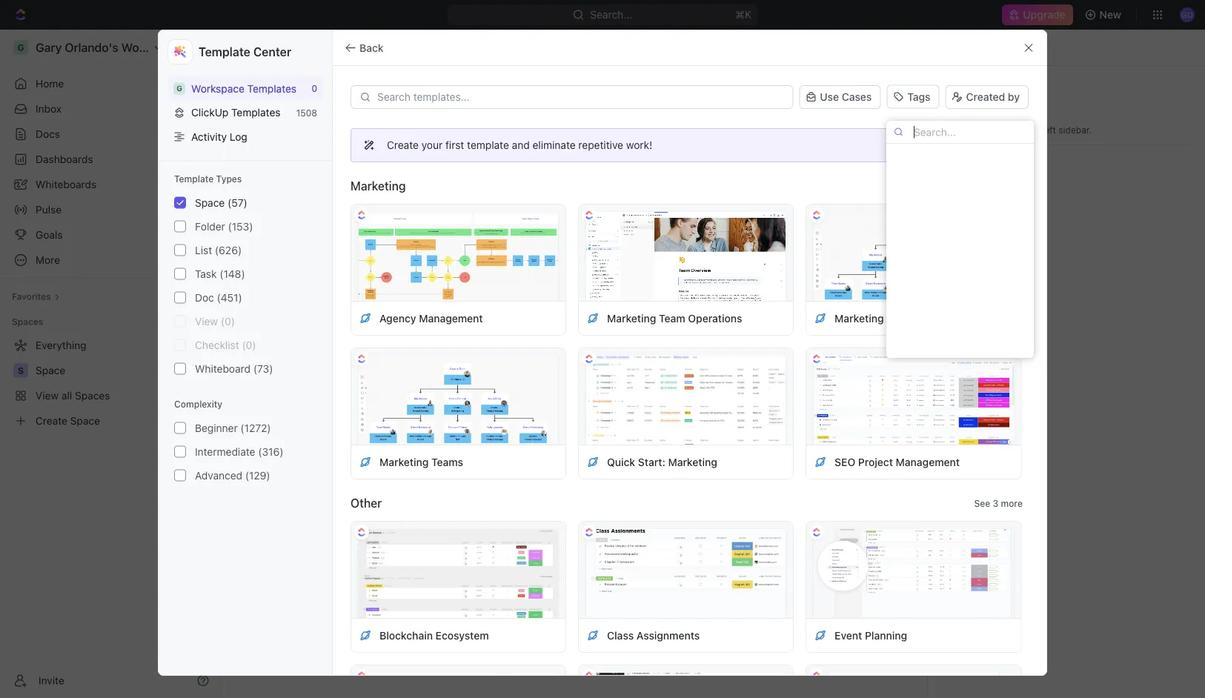 Task type: describe. For each thing, give the bounding box(es) containing it.
intermediate
[[195, 446, 255, 458]]

other
[[351, 496, 382, 510]]

tags button
[[887, 85, 940, 108]]

class assignments
[[607, 629, 700, 642]]

1 vertical spatial marketing teams
[[380, 456, 463, 468]]

1 vertical spatial all spaces
[[255, 98, 357, 123]]

view (0)
[[195, 315, 235, 327]]

1508
[[296, 107, 317, 118]]

3
[[993, 498, 999, 509]]

0 horizontal spatial management
[[419, 312, 483, 324]]

blockchain
[[380, 629, 433, 642]]

blockchain ecosystem
[[380, 629, 489, 642]]

(0) for checklist (0)
[[242, 339, 256, 351]]

folder
[[195, 220, 225, 232]]

tags button
[[887, 85, 940, 110]]

in
[[1012, 125, 1019, 135]]

favorites
[[12, 291, 51, 302]]

0 horizontal spatial search...
[[591, 9, 633, 21]]

new space button
[[820, 99, 905, 123]]

1 vertical spatial space
[[195, 196, 225, 209]]

agency management
[[380, 312, 483, 324]]

home
[[36, 77, 64, 90]]

(1272)
[[241, 422, 271, 434]]

more inside see 3 more button
[[1001, 498, 1023, 509]]

gary orlando's workspace, , element
[[173, 82, 185, 94]]

spaces up workspace templates
[[266, 41, 301, 53]]

new space
[[842, 105, 896, 117]]

whiteboards link
[[6, 173, 215, 196]]

goals
[[36, 229, 63, 241]]

work!
[[626, 139, 653, 151]]

(57)
[[228, 196, 247, 209]]

(129)
[[245, 469, 270, 482]]

clickup templates
[[191, 106, 281, 119]]

whiteboard (73)
[[195, 363, 273, 375]]

0 vertical spatial all
[[251, 41, 263, 53]]

visible
[[949, 104, 988, 120]]

operations
[[688, 312, 742, 324]]

dashboards link
[[6, 148, 215, 171]]

checklist
[[195, 339, 239, 351]]

create
[[387, 139, 419, 151]]

spaces up in in the right of the page
[[991, 104, 1035, 120]]

more inside learn more 'link'
[[989, 140, 1010, 150]]

(0) for view (0)
[[221, 315, 235, 327]]

workspace
[[191, 82, 245, 95]]

event
[[835, 629, 862, 642]]

first
[[446, 139, 464, 151]]

inbox
[[36, 103, 62, 115]]

space inside button
[[866, 105, 896, 117]]

spaces down 0
[[285, 98, 357, 123]]

0 horizontal spatial teams
[[431, 456, 463, 468]]

workspace templates
[[191, 82, 297, 95]]

Search... text field
[[914, 121, 1030, 143]]

(153)
[[228, 220, 253, 232]]

pulse
[[36, 204, 62, 216]]

whiteboards
[[36, 178, 97, 191]]

⌘k
[[736, 9, 752, 21]]

beginner (1272)
[[195, 422, 271, 434]]

space (57)
[[195, 196, 247, 209]]

g
[[177, 84, 182, 93]]

see
[[974, 498, 991, 509]]

folder (153)
[[195, 220, 253, 232]]

upgrade link
[[1003, 4, 1073, 25]]

seo project management
[[835, 456, 960, 468]]

center
[[253, 45, 291, 59]]

see 3 more button
[[969, 494, 1029, 512]]

spaces left joined
[[557, 305, 588, 315]]

advanced (129)
[[195, 469, 270, 482]]

list (626)
[[195, 244, 242, 256]]

list
[[195, 244, 212, 256]]

0 vertical spatial teams
[[887, 312, 919, 324]]

invite
[[39, 675, 64, 687]]

and
[[512, 139, 530, 151]]

event planning
[[835, 629, 907, 642]]

task
[[195, 268, 217, 280]]

2 vertical spatial all
[[544, 305, 555, 315]]

(316)
[[258, 446, 284, 458]]

search... inside search... button
[[854, 137, 896, 149]]

Search templates... text field
[[377, 91, 785, 103]]

back
[[360, 42, 384, 54]]

your inside visible spaces spaces shown in your left sidebar.
[[1022, 125, 1040, 135]]

project
[[858, 456, 893, 468]]

(626)
[[215, 244, 242, 256]]



Task type: locate. For each thing, give the bounding box(es) containing it.
(451)
[[217, 291, 242, 304]]

template for template types
[[174, 174, 214, 184]]

0 horizontal spatial new
[[842, 105, 864, 117]]

repetitive
[[579, 139, 623, 151]]

more right 3
[[1001, 498, 1023, 509]]

create your first template and eliminate repetitive work!
[[387, 139, 653, 151]]

templates for clickup templates
[[231, 106, 281, 119]]

template
[[467, 139, 509, 151]]

view
[[195, 315, 218, 327]]

1 horizontal spatial new
[[1100, 9, 1122, 21]]

seo
[[835, 456, 856, 468]]

template for template center
[[199, 45, 250, 59]]

0 vertical spatial templates
[[247, 82, 297, 95]]

spaces inside sidebar navigation
[[12, 317, 43, 327]]

teams
[[887, 312, 919, 324], [431, 456, 463, 468]]

doc
[[195, 291, 214, 304]]

space down template types
[[195, 196, 225, 209]]

agency
[[380, 312, 416, 324]]

1 vertical spatial new
[[842, 105, 864, 117]]

docs link
[[6, 122, 215, 146]]

management right agency
[[419, 312, 483, 324]]

sidebar navigation
[[0, 30, 222, 698]]

your left first
[[422, 139, 443, 151]]

new
[[1100, 9, 1122, 21], [842, 105, 864, 117]]

0 vertical spatial your
[[1022, 125, 1040, 135]]

1 horizontal spatial (0)
[[242, 339, 256, 351]]

all spaces down 0
[[255, 98, 357, 123]]

all spaces up workspace templates
[[251, 41, 301, 53]]

1 vertical spatial teams
[[431, 456, 463, 468]]

new up search... button
[[842, 105, 864, 117]]

(0) right view
[[221, 315, 235, 327]]

new right the upgrade
[[1100, 9, 1122, 21]]

all left joined
[[544, 305, 555, 315]]

doc (451)
[[195, 291, 242, 304]]

1 vertical spatial search...
[[854, 137, 896, 149]]

joined
[[591, 305, 616, 315]]

0 vertical spatial (0)
[[221, 315, 235, 327]]

1 vertical spatial your
[[422, 139, 443, 151]]

quick start: marketing
[[607, 456, 718, 468]]

learn more
[[962, 140, 1010, 150]]

1 vertical spatial (0)
[[242, 339, 256, 351]]

marketing team operations
[[607, 312, 742, 324]]

tree
[[6, 334, 215, 433]]

activity log button
[[168, 125, 323, 149]]

new button
[[1079, 3, 1131, 27]]

0 vertical spatial all spaces
[[251, 41, 301, 53]]

templates up activity log button
[[231, 106, 281, 119]]

team
[[659, 312, 686, 324]]

0 vertical spatial marketing teams
[[835, 312, 919, 324]]

intermediate (316)
[[195, 446, 284, 458]]

1 vertical spatial management
[[896, 456, 960, 468]]

0
[[312, 83, 317, 94]]

pulse link
[[6, 198, 215, 222]]

tags
[[908, 90, 931, 102]]

spaces up learn
[[949, 125, 980, 135]]

activity log
[[191, 130, 247, 143]]

0 horizontal spatial marketing teams
[[380, 456, 463, 468]]

template up workspace
[[199, 45, 250, 59]]

tree inside sidebar navigation
[[6, 334, 215, 433]]

templates for workspace templates
[[247, 82, 297, 95]]

1 horizontal spatial space
[[866, 105, 896, 117]]

quick
[[607, 456, 635, 468]]

0 vertical spatial management
[[419, 312, 483, 324]]

marketing
[[351, 179, 406, 193], [607, 312, 656, 324], [835, 312, 884, 324], [380, 456, 429, 468], [668, 456, 718, 468]]

inbox link
[[6, 97, 215, 121]]

0 vertical spatial more
[[989, 140, 1010, 150]]

all spaces joined
[[544, 305, 616, 315]]

clickup
[[191, 106, 229, 119]]

0 vertical spatial search...
[[591, 9, 633, 21]]

your right in in the right of the page
[[1022, 125, 1040, 135]]

0 horizontal spatial your
[[422, 139, 443, 151]]

new for new space
[[842, 105, 864, 117]]

advanced
[[195, 469, 242, 482]]

home link
[[6, 72, 215, 96]]

1 horizontal spatial marketing teams
[[835, 312, 919, 324]]

search... button
[[833, 131, 905, 155]]

0 horizontal spatial (0)
[[221, 315, 235, 327]]

templates
[[247, 82, 297, 95], [231, 106, 281, 119]]

eliminate
[[533, 139, 576, 151]]

docs
[[36, 128, 60, 140]]

space up search... button
[[866, 105, 896, 117]]

spaces down favorites
[[12, 317, 43, 327]]

all up workspace templates
[[251, 41, 263, 53]]

sidebar.
[[1059, 125, 1092, 135]]

0 vertical spatial new
[[1100, 9, 1122, 21]]

management
[[419, 312, 483, 324], [896, 456, 960, 468]]

template left the types
[[174, 174, 214, 184]]

1 vertical spatial templates
[[231, 106, 281, 119]]

learn more link
[[956, 136, 1016, 154]]

0 vertical spatial space
[[866, 105, 896, 117]]

left
[[1043, 125, 1056, 135]]

(73)
[[253, 363, 273, 375]]

(0)
[[221, 315, 235, 327], [242, 339, 256, 351]]

learn
[[962, 140, 986, 150]]

activity
[[191, 130, 227, 143]]

1 vertical spatial all
[[255, 98, 280, 123]]

1 vertical spatial more
[[1001, 498, 1023, 509]]

planning
[[865, 629, 907, 642]]

checklist (0)
[[195, 339, 256, 351]]

space
[[866, 105, 896, 117], [195, 196, 225, 209]]

more down shown
[[989, 140, 1010, 150]]

1 horizontal spatial management
[[896, 456, 960, 468]]

all
[[251, 41, 263, 53], [255, 98, 280, 123], [544, 305, 555, 315]]

1 horizontal spatial search...
[[854, 137, 896, 149]]

templates down center
[[247, 82, 297, 95]]

all down workspace templates
[[255, 98, 280, 123]]

template center
[[199, 45, 291, 59]]

back button
[[339, 36, 393, 60]]

complexity
[[174, 399, 222, 410]]

visible spaces spaces shown in your left sidebar.
[[949, 104, 1092, 135]]

0 vertical spatial template
[[199, 45, 250, 59]]

management right project
[[896, 456, 960, 468]]

1 horizontal spatial teams
[[887, 312, 919, 324]]

shown
[[982, 125, 1009, 135]]

dashboards
[[36, 153, 93, 165]]

favorites button
[[6, 288, 66, 305]]

class
[[607, 629, 634, 642]]

types
[[216, 174, 242, 184]]

task (148)
[[195, 268, 245, 280]]

1 vertical spatial template
[[174, 174, 214, 184]]

goals link
[[6, 223, 215, 247]]

new for new
[[1100, 9, 1122, 21]]

ecosystem
[[436, 629, 489, 642]]

assignments
[[637, 629, 700, 642]]

(148)
[[220, 268, 245, 280]]

0 horizontal spatial space
[[195, 196, 225, 209]]

(0) up (73)
[[242, 339, 256, 351]]

1 horizontal spatial your
[[1022, 125, 1040, 135]]

start:
[[638, 456, 666, 468]]



Task type: vqa. For each thing, say whether or not it's contained in the screenshot.


